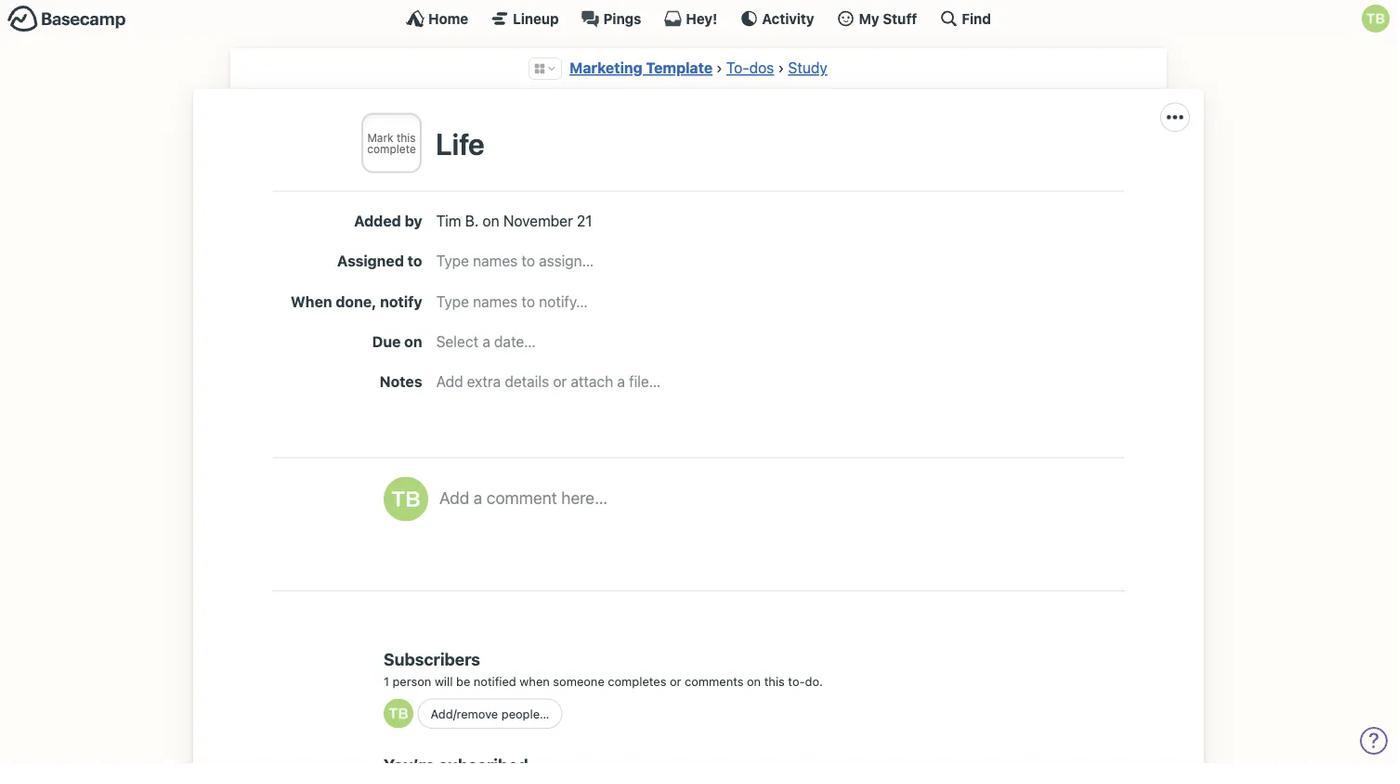 Task type: describe. For each thing, give the bounding box(es) containing it.
lineup link
[[491, 9, 559, 28]]

b.
[[465, 212, 479, 230]]

dos
[[750, 59, 775, 77]]

add a comment here… button
[[440, 477, 1107, 561]]

hey!
[[686, 10, 718, 26]]

1 horizontal spatial on
[[483, 212, 500, 230]]

add/remove people… link
[[418, 700, 563, 730]]

add/remove
[[431, 708, 498, 721]]

› to-dos › study
[[717, 59, 828, 77]]

a for add a comment here…
[[474, 488, 483, 508]]

names for notify…
[[473, 293, 518, 310]]

switch accounts image
[[7, 5, 126, 33]]

tim b. on november 21
[[436, 212, 593, 230]]

add for add extra details or attach a file…
[[436, 373, 463, 391]]

find button
[[940, 9, 992, 28]]

this inside "subscribers 1 person will be notified when someone completes or comments on this to-do."
[[765, 675, 785, 689]]

notes
[[380, 373, 422, 391]]

to for type names to assign…
[[522, 253, 535, 270]]

pings
[[604, 10, 642, 26]]

by
[[405, 212, 422, 230]]

assigned to
[[337, 253, 422, 270]]

1 tim burton image from the top
[[384, 477, 428, 522]]

life
[[436, 126, 485, 161]]

file…
[[629, 373, 661, 391]]

add extra details or attach a file…
[[436, 373, 661, 391]]

home
[[429, 10, 469, 26]]

marketing template
[[570, 59, 713, 77]]

my
[[859, 10, 880, 26]]

study
[[789, 59, 828, 77]]

comment
[[487, 488, 557, 508]]

to-
[[727, 59, 750, 77]]

mark this complete
[[367, 131, 416, 155]]

activity
[[762, 10, 815, 26]]

names for assign…
[[473, 253, 518, 270]]

type names to notify…
[[436, 293, 588, 310]]

details
[[505, 373, 549, 391]]

subscribers 1 person will be notified when someone completes or comments on this to-do.
[[384, 650, 823, 689]]

my stuff
[[859, 10, 918, 26]]

my stuff button
[[837, 9, 918, 28]]

extra
[[467, 373, 501, 391]]

due on
[[372, 333, 422, 350]]

added
[[354, 212, 401, 230]]

date…
[[494, 333, 536, 350]]

type for type names to notify…
[[436, 293, 469, 310]]

marketing template link
[[570, 59, 713, 77]]

marketing
[[570, 59, 643, 77]]

assigned
[[337, 253, 404, 270]]

2 tim burton image from the top
[[384, 699, 414, 729]]

pings button
[[581, 9, 642, 28]]

people…
[[502, 708, 550, 721]]

this inside the mark this complete
[[397, 131, 416, 144]]

completes
[[608, 675, 667, 689]]

0 vertical spatial or
[[553, 373, 567, 391]]

0 horizontal spatial on
[[405, 333, 422, 350]]

type names to notify… link
[[436, 293, 588, 310]]

life link
[[436, 126, 485, 161]]

notify…
[[539, 293, 588, 310]]

november 21 element
[[504, 212, 593, 230]]

type for type names to assign…
[[436, 253, 469, 270]]



Task type: locate. For each thing, give the bounding box(es) containing it.
2 horizontal spatial on
[[747, 675, 761, 689]]

here…
[[562, 488, 608, 508]]

template
[[646, 59, 713, 77]]

subscribers
[[384, 650, 481, 670]]

be
[[456, 675, 471, 689]]

add/remove people…
[[431, 708, 550, 721]]

add left extra
[[436, 373, 463, 391]]

or right the completes
[[670, 675, 682, 689]]

1 horizontal spatial ›
[[778, 59, 785, 77]]

add inside button
[[440, 488, 470, 508]]

hey! button
[[664, 9, 718, 28]]

0 vertical spatial type
[[436, 253, 469, 270]]

do.
[[805, 675, 823, 689]]

› right dos
[[778, 59, 785, 77]]

add
[[436, 373, 463, 391], [440, 488, 470, 508]]

to left assign…
[[522, 253, 535, 270]]

this
[[397, 131, 416, 144], [765, 675, 785, 689]]

to-dos link
[[727, 59, 775, 77]]

on
[[483, 212, 500, 230], [405, 333, 422, 350], [747, 675, 761, 689]]

on right b.
[[483, 212, 500, 230]]

when done, notify
[[291, 293, 422, 310]]

2 › from the left
[[778, 59, 785, 77]]

due
[[372, 333, 401, 350]]

lineup
[[513, 10, 559, 26]]

or
[[553, 373, 567, 391], [670, 675, 682, 689]]

› left to-
[[717, 59, 723, 77]]

2 type from the top
[[436, 293, 469, 310]]

type up the select
[[436, 293, 469, 310]]

tim burton image
[[384, 477, 428, 522], [384, 699, 414, 729]]

1
[[384, 675, 389, 689]]

on inside "subscribers 1 person will be notified when someone completes or comments on this to-do."
[[747, 675, 761, 689]]

1 vertical spatial add
[[440, 488, 470, 508]]

1 names from the top
[[473, 253, 518, 270]]

november
[[504, 212, 573, 230]]

mark
[[367, 131, 394, 144]]

attach
[[571, 373, 614, 391]]

names
[[473, 253, 518, 270], [473, 293, 518, 310]]

2 vertical spatial a
[[474, 488, 483, 508]]

on right comments
[[747, 675, 761, 689]]

study link
[[789, 59, 828, 77]]

when
[[520, 675, 550, 689]]

main element
[[0, 0, 1398, 36]]

a inside button
[[474, 488, 483, 508]]

type
[[436, 253, 469, 270], [436, 293, 469, 310]]

0 vertical spatial a
[[483, 333, 491, 350]]

add extra details or attach a file… link
[[436, 373, 661, 391]]

a left file…
[[618, 373, 625, 391]]

will
[[435, 675, 453, 689]]

2 vertical spatial on
[[747, 675, 761, 689]]

1 vertical spatial or
[[670, 675, 682, 689]]

when
[[291, 293, 332, 310]]

21
[[577, 212, 593, 230]]

0 vertical spatial add
[[436, 373, 463, 391]]

find
[[962, 10, 992, 26]]

complete
[[367, 142, 416, 155]]

0 vertical spatial tim burton image
[[384, 477, 428, 522]]

this left to-
[[765, 675, 785, 689]]

1 horizontal spatial this
[[765, 675, 785, 689]]

0 vertical spatial this
[[397, 131, 416, 144]]

names up the type names to notify…
[[473, 253, 518, 270]]

1 vertical spatial names
[[473, 293, 518, 310]]

0 vertical spatial on
[[483, 212, 500, 230]]

notify
[[380, 293, 422, 310]]

›
[[717, 59, 723, 77], [778, 59, 785, 77]]

or left 'attach'
[[553, 373, 567, 391]]

stuff
[[883, 10, 918, 26]]

a left date…
[[483, 333, 491, 350]]

1 vertical spatial a
[[618, 373, 625, 391]]

comments
[[685, 675, 744, 689]]

a for select a date…
[[483, 333, 491, 350]]

0 vertical spatial names
[[473, 253, 518, 270]]

1 vertical spatial this
[[765, 675, 785, 689]]

done,
[[336, 293, 377, 310]]

1 vertical spatial type
[[436, 293, 469, 310]]

1 type from the top
[[436, 253, 469, 270]]

to for type names to notify…
[[522, 293, 535, 310]]

added by
[[354, 212, 422, 230]]

add a comment here…
[[440, 488, 608, 508]]

add for add a comment here…
[[440, 488, 470, 508]]

a
[[483, 333, 491, 350], [618, 373, 625, 391], [474, 488, 483, 508]]

add left comment
[[440, 488, 470, 508]]

home link
[[406, 9, 469, 28]]

1 › from the left
[[717, 59, 723, 77]]

select
[[436, 333, 479, 350]]

type down tim
[[436, 253, 469, 270]]

type names to assign… link
[[436, 253, 594, 270]]

to-
[[789, 675, 805, 689]]

to
[[408, 253, 422, 270], [522, 253, 535, 270], [522, 293, 535, 310]]

1 vertical spatial on
[[405, 333, 422, 350]]

a left comment
[[474, 488, 483, 508]]

2 names from the top
[[473, 293, 518, 310]]

or inside "subscribers 1 person will be notified when someone completes or comments on this to-do."
[[670, 675, 682, 689]]

type names to assign…
[[436, 253, 594, 270]]

1 horizontal spatial or
[[670, 675, 682, 689]]

select a date…
[[436, 333, 536, 350]]

to down "by"
[[408, 253, 422, 270]]

activity link
[[740, 9, 815, 28]]

notified
[[474, 675, 517, 689]]

names up select a date…
[[473, 293, 518, 310]]

tim burton image
[[1363, 5, 1390, 33]]

on right due
[[405, 333, 422, 350]]

1 vertical spatial tim burton image
[[384, 699, 414, 729]]

assign…
[[539, 253, 594, 270]]

this right mark
[[397, 131, 416, 144]]

person
[[393, 675, 432, 689]]

0 horizontal spatial or
[[553, 373, 567, 391]]

someone
[[553, 675, 605, 689]]

0 horizontal spatial ›
[[717, 59, 723, 77]]

select a date… link
[[436, 333, 536, 350]]

0 horizontal spatial this
[[397, 131, 416, 144]]

tim
[[436, 212, 461, 230]]

to left notify…
[[522, 293, 535, 310]]



Task type: vqa. For each thing, say whether or not it's contained in the screenshot.
bottom for bookmarks icon
no



